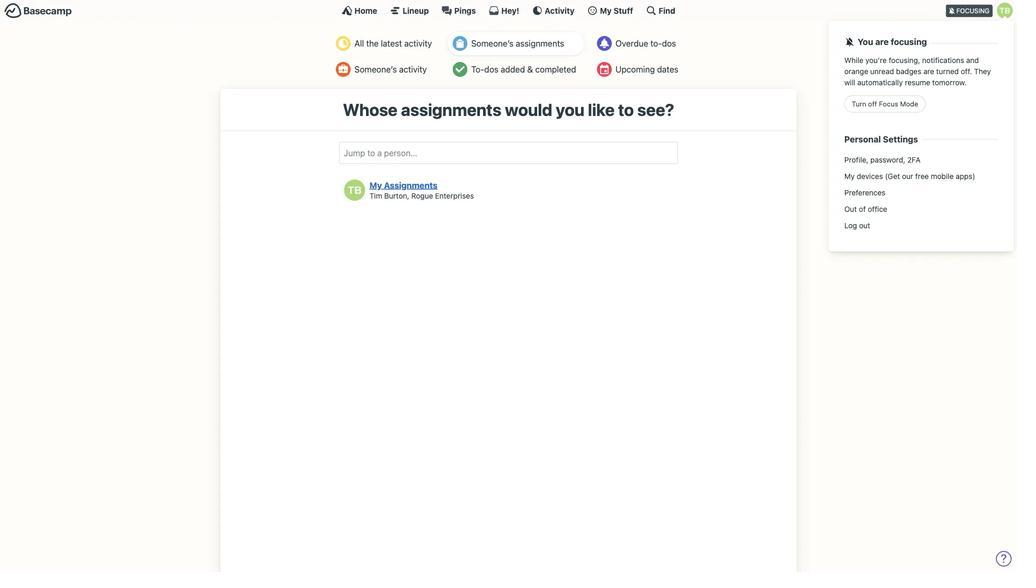 Task type: vqa. For each thing, say whether or not it's contained in the screenshot.
dos inside the 'link'
yes



Task type: describe. For each thing, give the bounding box(es) containing it.
our
[[902, 172, 914, 180]]

my stuff button
[[587, 5, 633, 16]]

turn off focus mode button
[[845, 95, 926, 113]]

unread
[[871, 67, 894, 75]]

todo image
[[453, 62, 468, 77]]

pings
[[454, 6, 476, 15]]

overdue to-dos link
[[592, 32, 687, 55]]

1 horizontal spatial dos
[[662, 38, 676, 48]]

log out
[[845, 221, 870, 230]]

they
[[974, 67, 991, 75]]

automatically
[[858, 78, 903, 87]]

0 vertical spatial activity
[[404, 38, 432, 48]]

someone's assignments
[[471, 38, 564, 48]]

turn
[[852, 100, 866, 108]]

you
[[858, 37, 873, 47]]

enterprises
[[435, 191, 474, 200]]

are inside are turned off. they will automatically resume tomorrow.
[[924, 67, 935, 75]]

to-dos added & completed
[[471, 64, 576, 74]]

someone's for someone's activity
[[355, 64, 397, 74]]

profile, password, 2fa link
[[839, 152, 1004, 168]]

mode
[[900, 100, 918, 108]]

badges
[[896, 67, 922, 75]]

hey!
[[501, 6, 519, 15]]

out
[[859, 221, 870, 230]]

my devices (get our free mobile apps)
[[845, 172, 975, 180]]

someone's activity
[[355, 64, 427, 74]]

are turned off. they will automatically resume tomorrow.
[[845, 67, 991, 87]]

tim burton, rogue enterprises image
[[344, 180, 365, 201]]

all the latest activity link
[[331, 32, 440, 55]]

devices
[[857, 172, 883, 180]]

assignment image
[[453, 36, 468, 51]]

main element
[[0, 0, 1017, 252]]

while you're focusing, notifications
[[845, 56, 967, 64]]

burton,
[[384, 191, 409, 200]]

all the latest activity
[[355, 38, 432, 48]]

0 horizontal spatial are
[[876, 37, 889, 47]]

Jump to a person… text field
[[339, 142, 678, 164]]

orange
[[845, 67, 869, 75]]

mobile
[[931, 172, 954, 180]]

turn off focus mode
[[852, 100, 918, 108]]

the
[[366, 38, 379, 48]]

overdue to-dos
[[616, 38, 676, 48]]

stuff
[[614, 6, 633, 15]]

upcoming dates
[[616, 64, 679, 74]]

1 vertical spatial activity
[[399, 64, 427, 74]]

lineup link
[[390, 5, 429, 16]]

dates
[[657, 64, 679, 74]]

log out link
[[839, 217, 1004, 234]]

off.
[[961, 67, 972, 75]]

focus
[[879, 100, 898, 108]]

pings button
[[442, 5, 476, 16]]

activity report image
[[336, 36, 351, 51]]

assignments for whose
[[401, 100, 501, 120]]

profile,
[[845, 155, 869, 164]]

completed
[[535, 64, 576, 74]]

settings
[[883, 134, 918, 144]]

out of office link
[[839, 201, 1004, 217]]



Task type: locate. For each thing, give the bounding box(es) containing it.
find
[[659, 6, 676, 15]]

someone's up to- on the left top of page
[[471, 38, 514, 48]]

my up the tim on the left of the page
[[370, 180, 382, 190]]

apps)
[[956, 172, 975, 180]]

activity right latest
[[404, 38, 432, 48]]

activity down "all the latest activity"
[[399, 64, 427, 74]]

will
[[845, 78, 856, 87]]

activity link
[[532, 5, 575, 16]]

profile, password, 2fa
[[845, 155, 921, 164]]

2fa
[[908, 155, 921, 164]]

person report image
[[336, 62, 351, 77]]

reports image
[[597, 36, 612, 51]]

you are focusing
[[858, 37, 927, 47]]

you
[[556, 100, 585, 120]]

are right you
[[876, 37, 889, 47]]

0 vertical spatial are
[[876, 37, 889, 47]]

1 horizontal spatial my
[[600, 6, 612, 15]]

dos
[[662, 38, 676, 48], [484, 64, 499, 74]]

1 vertical spatial dos
[[484, 64, 499, 74]]

find button
[[646, 5, 676, 16]]

my assignments tim burton,        rogue enterprises
[[370, 180, 474, 200]]

like
[[588, 100, 615, 120]]

off
[[868, 100, 877, 108]]

my inside my assignments tim burton,        rogue enterprises
[[370, 180, 382, 190]]

0 vertical spatial assignments
[[516, 38, 564, 48]]

and
[[967, 56, 979, 64]]

my inside popup button
[[600, 6, 612, 15]]

turned
[[937, 67, 959, 75]]

office
[[868, 205, 888, 213]]

lineup
[[403, 6, 429, 15]]

are up resume at top
[[924, 67, 935, 75]]

my for assignments
[[370, 180, 382, 190]]

notifications
[[922, 56, 965, 64]]

1 vertical spatial are
[[924, 67, 935, 75]]

1 horizontal spatial assignments
[[516, 38, 564, 48]]

dos up the dates at the top right
[[662, 38, 676, 48]]

personal
[[845, 134, 881, 144]]

to-dos added & completed link
[[448, 58, 584, 81]]

focusing
[[891, 37, 927, 47]]

2 horizontal spatial my
[[845, 172, 855, 180]]

0 horizontal spatial someone's
[[355, 64, 397, 74]]

and orange unread badges
[[845, 56, 979, 75]]

1 horizontal spatial someone's
[[471, 38, 514, 48]]

upcoming dates link
[[592, 58, 687, 81]]

assignments up & at the top right
[[516, 38, 564, 48]]

dos left added
[[484, 64, 499, 74]]

someone's down the
[[355, 64, 397, 74]]

assignments
[[384, 180, 438, 190]]

preferences link
[[839, 184, 1004, 201]]

&
[[527, 64, 533, 74]]

1 vertical spatial assignments
[[401, 100, 501, 120]]

whose assignments would you like to see?
[[343, 100, 674, 120]]

tim
[[370, 191, 382, 200]]

focusing,
[[889, 56, 920, 64]]

activity
[[404, 38, 432, 48], [399, 64, 427, 74]]

upcoming
[[616, 64, 655, 74]]

0 vertical spatial dos
[[662, 38, 676, 48]]

whose
[[343, 100, 398, 120]]

free
[[916, 172, 929, 180]]

my down profile,
[[845, 172, 855, 180]]

0 horizontal spatial my
[[370, 180, 382, 190]]

tomorrow.
[[933, 78, 967, 87]]

added
[[501, 64, 525, 74]]

0 horizontal spatial assignments
[[401, 100, 501, 120]]

assignments down todo icon
[[401, 100, 501, 120]]

see?
[[638, 100, 674, 120]]

while
[[845, 56, 864, 64]]

tim burton image
[[997, 3, 1013, 19]]

my
[[600, 6, 612, 15], [845, 172, 855, 180], [370, 180, 382, 190]]

0 horizontal spatial dos
[[484, 64, 499, 74]]

password,
[[871, 155, 906, 164]]

activity
[[545, 6, 575, 15]]

overdue
[[616, 38, 648, 48]]

you're
[[866, 56, 887, 64]]

schedule image
[[597, 62, 612, 77]]

my for stuff
[[600, 6, 612, 15]]

rogue
[[411, 191, 433, 200]]

assignments for someone's
[[516, 38, 564, 48]]

home
[[355, 6, 377, 15]]

log
[[845, 221, 857, 230]]

to
[[618, 100, 634, 120]]

would
[[505, 100, 552, 120]]

of
[[859, 205, 866, 213]]

to-
[[471, 64, 484, 74]]

switch accounts image
[[4, 3, 72, 19]]

focusing
[[957, 7, 990, 15]]

0 vertical spatial someone's
[[471, 38, 514, 48]]

out
[[845, 205, 857, 213]]

(get
[[885, 172, 900, 180]]

personal settings
[[845, 134, 918, 144]]

preferences
[[845, 188, 886, 197]]

latest
[[381, 38, 402, 48]]

my left stuff
[[600, 6, 612, 15]]

someone's for someone's assignments
[[471, 38, 514, 48]]

to-
[[651, 38, 662, 48]]

out of office
[[845, 205, 888, 213]]

someone's assignments link
[[448, 32, 584, 55]]

1 vertical spatial someone's
[[355, 64, 397, 74]]

my stuff
[[600, 6, 633, 15]]

my for devices
[[845, 172, 855, 180]]

hey! button
[[489, 5, 519, 16]]

focusing button
[[946, 0, 1017, 21]]

1 horizontal spatial are
[[924, 67, 935, 75]]

someone's activity link
[[331, 58, 440, 81]]

home link
[[342, 5, 377, 16]]

all
[[355, 38, 364, 48]]



